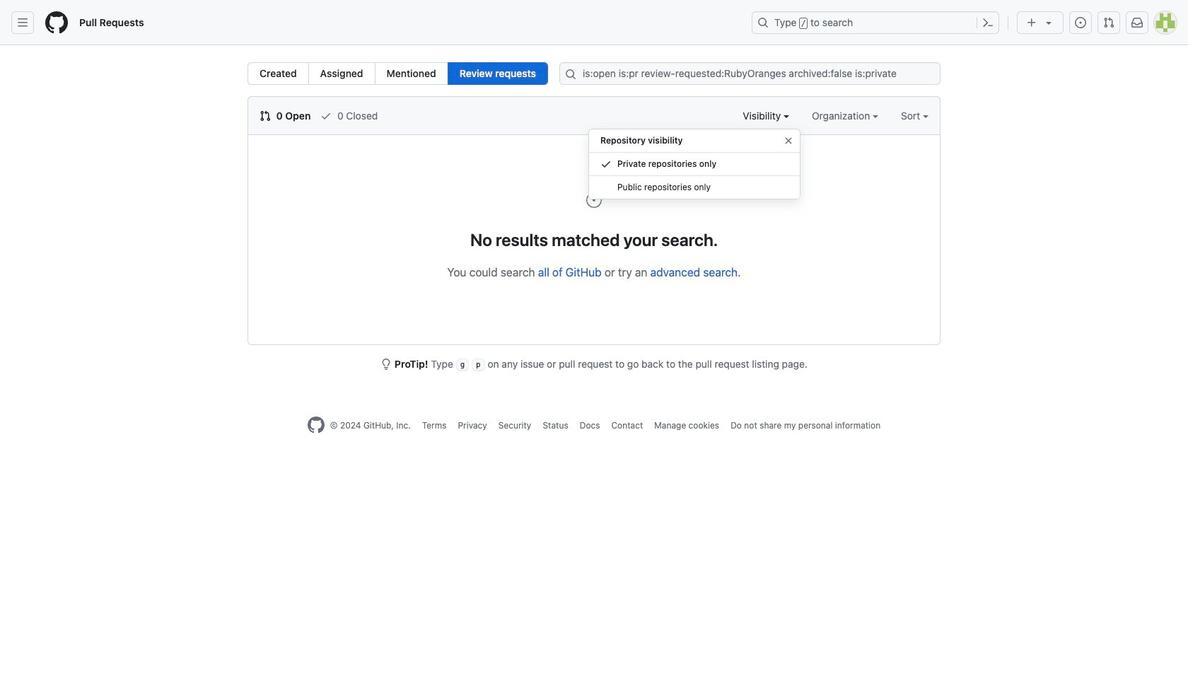 Task type: vqa. For each thing, say whether or not it's contained in the screenshot.
THE FILES
no



Task type: describe. For each thing, give the bounding box(es) containing it.
pull requests element
[[248, 62, 548, 85]]

Search all issues text field
[[559, 62, 941, 85]]

0 horizontal spatial issue opened image
[[586, 192, 603, 209]]

0 horizontal spatial homepage image
[[45, 11, 68, 34]]

1 horizontal spatial issue opened image
[[1075, 17, 1086, 28]]

plus image
[[1026, 17, 1037, 28]]

git pull request image
[[1103, 17, 1115, 28]]

1 horizontal spatial homepage image
[[307, 417, 324, 434]]

git pull request image
[[260, 110, 271, 122]]



Task type: locate. For each thing, give the bounding box(es) containing it.
check image
[[600, 158, 612, 170]]

light bulb image
[[381, 359, 392, 370]]

issue opened image
[[1075, 17, 1086, 28], [586, 192, 603, 209]]

close menu image
[[783, 135, 794, 146]]

filter by repository visiblity menu
[[588, 123, 801, 211]]

command palette image
[[982, 17, 994, 28]]

0 vertical spatial homepage image
[[45, 11, 68, 34]]

Issues search field
[[559, 62, 941, 85]]

check image
[[320, 110, 332, 122]]

search image
[[565, 69, 576, 80]]

1 vertical spatial homepage image
[[307, 417, 324, 434]]

homepage image
[[45, 11, 68, 34], [307, 417, 324, 434]]

triangle down image
[[1043, 17, 1054, 28]]

0 vertical spatial issue opened image
[[1075, 17, 1086, 28]]

1 vertical spatial issue opened image
[[586, 192, 603, 209]]

issue opened image left git pull request icon
[[1075, 17, 1086, 28]]

notifications image
[[1131, 17, 1143, 28]]

issue opened image down check icon
[[586, 192, 603, 209]]



